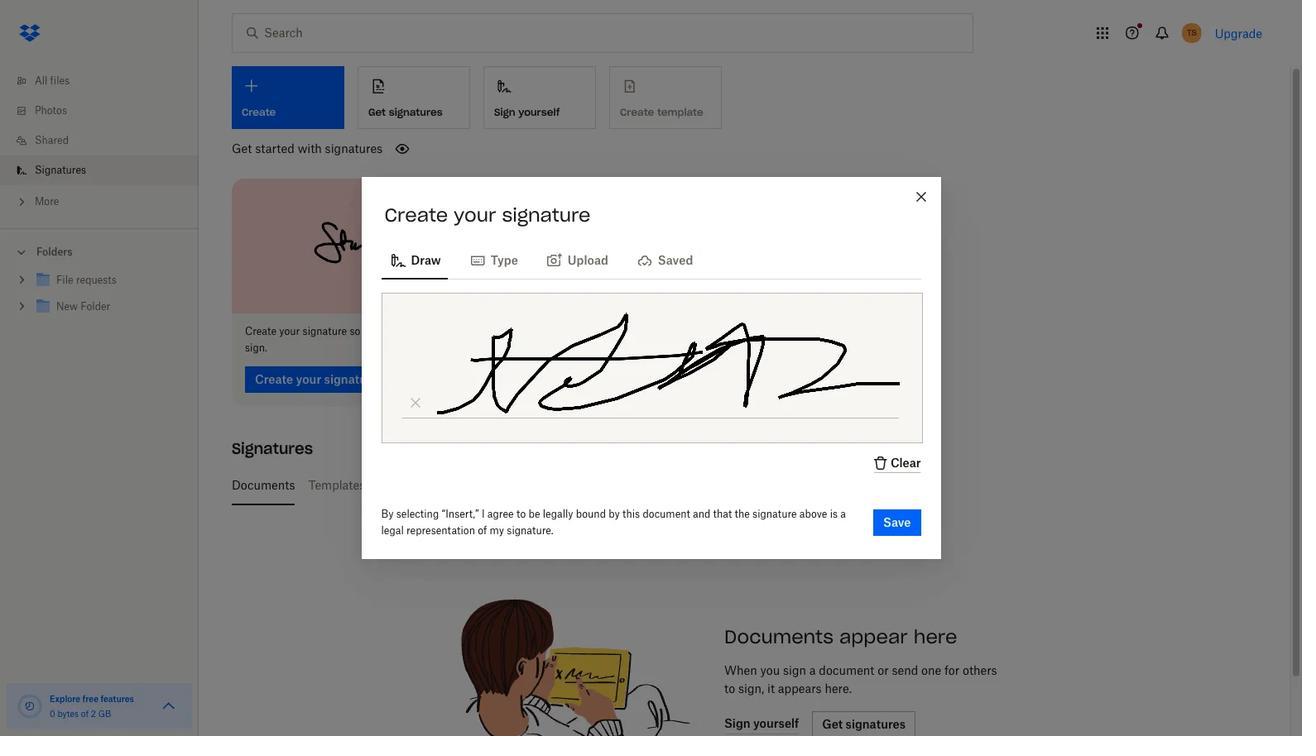 Task type: locate. For each thing, give the bounding box(es) containing it.
your for create your signature
[[454, 204, 496, 227]]

0 horizontal spatial signature
[[303, 325, 347, 337]]

bound
[[576, 508, 606, 521]]

of left "2"
[[81, 709, 89, 719]]

templates tab
[[308, 466, 365, 505]]

0 horizontal spatial signatures
[[35, 164, 86, 176]]

signatures
[[35, 164, 86, 176], [232, 439, 313, 458]]

to
[[457, 325, 466, 337], [516, 508, 526, 521], [724, 682, 735, 696]]

signatures inside list item
[[35, 164, 86, 176]]

0 horizontal spatial documents
[[232, 478, 295, 492]]

get signatures button
[[358, 66, 470, 129]]

a right sign on the right of page
[[809, 664, 816, 678]]

1 vertical spatial to
[[516, 508, 526, 521]]

that
[[713, 508, 732, 521]]

to right ready
[[457, 325, 466, 337]]

get inside 'button'
[[368, 106, 386, 118]]

1 horizontal spatial your
[[454, 204, 496, 227]]

0 horizontal spatial a
[[809, 664, 816, 678]]

your left so
[[279, 325, 300, 337]]

0 horizontal spatial signatures
[[325, 142, 383, 156]]

2 vertical spatial to
[[724, 682, 735, 696]]

1 horizontal spatial create
[[385, 204, 448, 227]]

bytes
[[57, 709, 79, 719]]

to down when
[[724, 682, 735, 696]]

1 horizontal spatial signatures
[[232, 439, 313, 458]]

representation
[[406, 525, 475, 537]]

when you sign a document or send one for others to sign, it appears here.
[[724, 664, 997, 696]]

1 vertical spatial of
[[81, 709, 89, 719]]

document inside by selecting "insert," i agree to be legally bound by this document and that the signature above is a legal representation of my signature.
[[643, 508, 690, 521]]

upload
[[568, 253, 608, 267]]

signature up 'upload'
[[502, 204, 591, 227]]

create inside dialog
[[385, 204, 448, 227]]

1 vertical spatial signature
[[303, 325, 347, 337]]

0 vertical spatial create
[[385, 204, 448, 227]]

1 horizontal spatial signature
[[502, 204, 591, 227]]

1 vertical spatial a
[[809, 664, 816, 678]]

tab list
[[381, 240, 921, 280], [232, 466, 1257, 505]]

0 horizontal spatial to
[[457, 325, 466, 337]]

appears
[[778, 682, 822, 696]]

create
[[385, 204, 448, 227], [245, 325, 277, 337]]

create for create your signature so you're always ready to sign.
[[245, 325, 277, 337]]

2 horizontal spatial signature
[[753, 508, 797, 521]]

0 horizontal spatial of
[[81, 709, 89, 719]]

0 vertical spatial signatures
[[389, 106, 443, 118]]

get signatures
[[368, 106, 443, 118]]

of
[[478, 525, 487, 537], [81, 709, 89, 719]]

0 vertical spatial your
[[454, 204, 496, 227]]

sign,
[[738, 682, 764, 696]]

agree
[[487, 508, 514, 521]]

your
[[454, 204, 496, 227], [279, 325, 300, 337]]

create your signature dialog
[[361, 177, 941, 560]]

0 vertical spatial a
[[841, 508, 846, 521]]

0 vertical spatial documents
[[232, 478, 295, 492]]

the
[[735, 508, 750, 521]]

documents tab
[[232, 466, 295, 505]]

and
[[693, 508, 711, 521]]

others
[[963, 664, 997, 678]]

2 vertical spatial signature
[[753, 508, 797, 521]]

type
[[491, 253, 518, 267]]

0 vertical spatial document
[[643, 508, 690, 521]]

of left the my
[[478, 525, 487, 537]]

0 horizontal spatial your
[[279, 325, 300, 337]]

1 vertical spatial signatures
[[325, 142, 383, 156]]

0 vertical spatial to
[[457, 325, 466, 337]]

signature inside create your signature so you're always ready to sign.
[[303, 325, 347, 337]]

document up here.
[[819, 664, 874, 678]]

create up sign.
[[245, 325, 277, 337]]

0 vertical spatial get
[[368, 106, 386, 118]]

your inside dialog
[[454, 204, 496, 227]]

or
[[878, 664, 889, 678]]

a right is
[[841, 508, 846, 521]]

0 vertical spatial signature
[[502, 204, 591, 227]]

1 horizontal spatial a
[[841, 508, 846, 521]]

2 horizontal spatial to
[[724, 682, 735, 696]]

list containing all files
[[0, 56, 199, 228]]

1 horizontal spatial document
[[819, 664, 874, 678]]

document
[[643, 508, 690, 521], [819, 664, 874, 678]]

to left be on the left bottom
[[516, 508, 526, 521]]

my
[[490, 525, 504, 537]]

document right this
[[643, 508, 690, 521]]

create your signature
[[385, 204, 591, 227]]

create up draw
[[385, 204, 448, 227]]

0 vertical spatial of
[[478, 525, 487, 537]]

get
[[368, 106, 386, 118], [232, 142, 252, 156]]

signature
[[502, 204, 591, 227], [303, 325, 347, 337], [753, 508, 797, 521]]

signature right the the
[[753, 508, 797, 521]]

signature inside by selecting "insert," i agree to be legally bound by this document and that the signature above is a legal representation of my signature.
[[753, 508, 797, 521]]

be
[[529, 508, 540, 521]]

sign
[[494, 106, 515, 118]]

1 horizontal spatial get
[[368, 106, 386, 118]]

your up 'type'
[[454, 204, 496, 227]]

group
[[0, 264, 199, 333]]

all
[[35, 75, 47, 87]]

get up "get started with signatures"
[[368, 106, 386, 118]]

of inside explore free features 0 bytes of 2 gb
[[81, 709, 89, 719]]

create inside create your signature so you're always ready to sign.
[[245, 325, 277, 337]]

1 vertical spatial get
[[232, 142, 252, 156]]

documents left templates
[[232, 478, 295, 492]]

clear button
[[871, 453, 921, 474]]

signatures up documents tab
[[232, 439, 313, 458]]

always
[[394, 325, 426, 337]]

1 vertical spatial documents
[[724, 625, 834, 649]]

tab list inside create your signature dialog
[[381, 240, 921, 280]]

1 horizontal spatial documents
[[724, 625, 834, 649]]

templates
[[308, 478, 365, 492]]

shared link
[[13, 126, 199, 156]]

0 horizontal spatial document
[[643, 508, 690, 521]]

0 vertical spatial signatures
[[35, 164, 86, 176]]

appear
[[839, 625, 908, 649]]

a
[[841, 508, 846, 521], [809, 664, 816, 678]]

1 horizontal spatial signatures
[[389, 106, 443, 118]]

get left started
[[232, 142, 252, 156]]

1 horizontal spatial to
[[516, 508, 526, 521]]

1 vertical spatial tab list
[[232, 466, 1257, 505]]

a inside when you sign a document or send one for others to sign, it appears here.
[[809, 664, 816, 678]]

signatures
[[389, 106, 443, 118], [325, 142, 383, 156]]

documents
[[232, 478, 295, 492], [724, 625, 834, 649]]

1 vertical spatial create
[[245, 325, 277, 337]]

1 vertical spatial your
[[279, 325, 300, 337]]

your for create your signature so you're always ready to sign.
[[279, 325, 300, 337]]

list
[[0, 56, 199, 228]]

by
[[381, 508, 394, 521]]

signature left so
[[303, 325, 347, 337]]

1 horizontal spatial of
[[478, 525, 487, 537]]

your inside create your signature so you're always ready to sign.
[[279, 325, 300, 337]]

signatures list item
[[0, 156, 199, 185]]

send
[[892, 664, 918, 678]]

for
[[945, 664, 960, 678]]

signatures down the shared
[[35, 164, 86, 176]]

0 vertical spatial tab list
[[381, 240, 921, 280]]

1 vertical spatial document
[[819, 664, 874, 678]]

documents up you
[[724, 625, 834, 649]]

sign.
[[245, 341, 267, 354]]

tab list containing draw
[[381, 240, 921, 280]]

0 horizontal spatial create
[[245, 325, 277, 337]]

0 horizontal spatial get
[[232, 142, 252, 156]]

selecting
[[396, 508, 439, 521]]



Task type: vqa. For each thing, say whether or not it's contained in the screenshot.
File requests link
no



Task type: describe. For each thing, give the bounding box(es) containing it.
by selecting "insert," i agree to be legally bound by this document and that the signature above is a legal representation of my signature.
[[381, 508, 846, 537]]

all files
[[35, 75, 70, 87]]

signatures link
[[13, 156, 199, 185]]

free
[[82, 695, 99, 704]]

sign yourself button
[[483, 66, 596, 129]]

document inside when you sign a document or send one for others to sign, it appears here.
[[819, 664, 874, 678]]

above
[[800, 508, 827, 521]]

dropbox image
[[13, 17, 46, 50]]

save button
[[873, 510, 921, 536]]

of inside by selecting "insert," i agree to be legally bound by this document and that the signature above is a legal representation of my signature.
[[478, 525, 487, 537]]

with
[[298, 142, 322, 156]]

more
[[35, 195, 59, 208]]

more image
[[13, 194, 30, 210]]

so
[[350, 325, 360, 337]]

legal
[[381, 525, 404, 537]]

a inside by selecting "insert," i agree to be legally bound by this document and that the signature above is a legal representation of my signature.
[[841, 508, 846, 521]]

photos
[[35, 104, 67, 117]]

sign
[[783, 664, 806, 678]]

create for create your signature
[[385, 204, 448, 227]]

ready
[[428, 325, 454, 337]]

legally
[[543, 508, 573, 521]]

signature for create your signature
[[502, 204, 591, 227]]

this
[[623, 508, 640, 521]]

signatures inside 'button'
[[389, 106, 443, 118]]

explore free features 0 bytes of 2 gb
[[50, 695, 134, 719]]

"insert,"
[[442, 508, 479, 521]]

here
[[914, 625, 957, 649]]

by
[[609, 508, 620, 521]]

started
[[255, 142, 295, 156]]

get started with signatures
[[232, 142, 383, 156]]

explore
[[50, 695, 80, 704]]

folders button
[[0, 239, 199, 264]]

tab list containing documents
[[232, 466, 1257, 505]]

documents appear here
[[724, 625, 957, 649]]

one
[[921, 664, 941, 678]]

documents for documents appear here
[[724, 625, 834, 649]]

draw
[[411, 253, 441, 267]]

0
[[50, 709, 55, 719]]

saved
[[658, 253, 693, 267]]

quota usage element
[[17, 694, 43, 720]]

signature for create your signature so you're always ready to sign.
[[303, 325, 347, 337]]

shared
[[35, 134, 69, 147]]

gb
[[98, 709, 111, 719]]

i
[[482, 508, 485, 521]]

features
[[101, 695, 134, 704]]

2
[[91, 709, 96, 719]]

to inside create your signature so you're always ready to sign.
[[457, 325, 466, 337]]

1 vertical spatial signatures
[[232, 439, 313, 458]]

save
[[883, 516, 911, 530]]

folders
[[36, 246, 72, 258]]

get for get started with signatures
[[232, 142, 252, 156]]

upgrade link
[[1215, 26, 1262, 40]]

get for get signatures
[[368, 106, 386, 118]]

clear
[[891, 456, 921, 470]]

to inside by selecting "insert," i agree to be legally bound by this document and that the signature above is a legal representation of my signature.
[[516, 508, 526, 521]]

create your signature so you're always ready to sign.
[[245, 325, 466, 354]]

to inside when you sign a document or send one for others to sign, it appears here.
[[724, 682, 735, 696]]

sign yourself
[[494, 106, 560, 118]]

it
[[767, 682, 775, 696]]

here.
[[825, 682, 852, 696]]

yourself
[[518, 106, 560, 118]]

signature.
[[507, 525, 554, 537]]

you're
[[363, 325, 391, 337]]

all files link
[[13, 66, 199, 96]]

photos link
[[13, 96, 199, 126]]

files
[[50, 75, 70, 87]]

you
[[760, 664, 780, 678]]

is
[[830, 508, 838, 521]]

documents for documents
[[232, 478, 295, 492]]

upgrade
[[1215, 26, 1262, 40]]

when
[[724, 664, 757, 678]]



